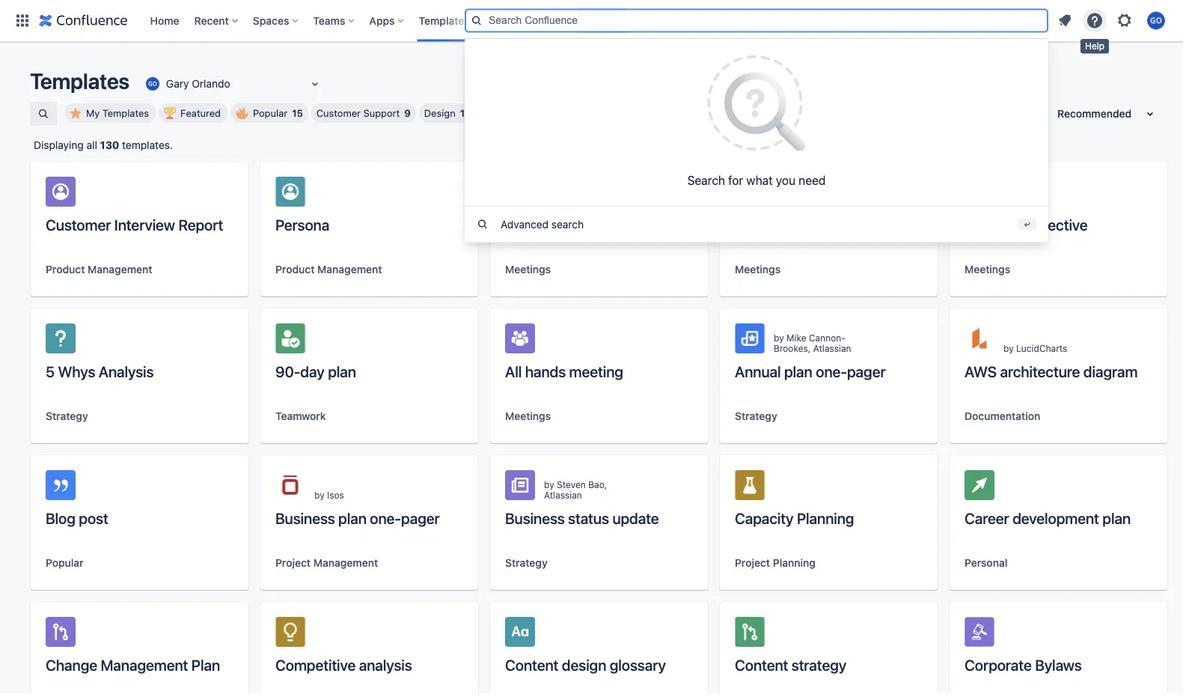Task type: vqa. For each thing, say whether or not it's contained in the screenshot.
16
yes



Task type: describe. For each thing, give the bounding box(es) containing it.
apps button
[[365, 9, 410, 33]]

content for content design glossary
[[505, 656, 559, 674]]

capacity
[[735, 509, 794, 527]]

settings icon image
[[1116, 12, 1134, 30]]

90-
[[276, 362, 301, 380]]

1 vertical spatial templates
[[30, 68, 129, 94]]

change management plan button
[[31, 602, 249, 694]]

9
[[404, 107, 411, 119]]

post
[[79, 509, 108, 527]]

content design glossary
[[505, 656, 666, 674]]

project for business plan one-pager
[[276, 557, 311, 569]]

blog post
[[46, 509, 108, 527]]

planning for capacity planning
[[797, 509, 855, 527]]

recent
[[194, 14, 229, 27]]

ls
[[978, 216, 993, 233]]

management for customer interview report
[[88, 263, 152, 276]]

templates inside my templates button
[[102, 107, 149, 119]]

status
[[568, 509, 609, 527]]

for
[[729, 173, 744, 187]]

product for customer interview report
[[46, 263, 85, 276]]

content for content strategy
[[735, 656, 789, 674]]

teams button
[[309, 9, 360, 33]]

advanced search
[[501, 218, 584, 230]]

advanced
[[501, 218, 549, 230]]

product management button for customer interview report
[[46, 262, 152, 277]]

strategy for annual
[[735, 410, 778, 422]]

analysis
[[359, 656, 412, 674]]

by for business status update
[[544, 479, 555, 490]]

planning for project planning
[[773, 557, 816, 569]]

personal
[[965, 557, 1008, 569]]

invite
[[496, 14, 523, 27]]

4
[[965, 216, 975, 233]]

competitive
[[276, 656, 356, 674]]

content strategy
[[735, 656, 847, 674]]

search for what you need
[[688, 173, 826, 187]]

orlando
[[192, 78, 230, 90]]

mural
[[557, 196, 581, 207]]

advanced search link
[[465, 206, 1049, 242]]

corporate bylaws button
[[950, 602, 1168, 694]]

project management button
[[276, 556, 378, 571]]

product management for persona
[[276, 263, 382, 276]]

search for what you need banner
[[0, 0, 1184, 242]]

bylaws
[[1036, 656, 1082, 674]]

by lucidcharts
[[1004, 343, 1068, 353]]

meetings down advanced search link
[[735, 263, 781, 276]]

one- for annual
[[816, 362, 848, 380]]

aws architecture diagram
[[965, 362, 1138, 380]]

strategy button for business
[[505, 556, 548, 571]]

career development plan
[[965, 509, 1131, 527]]

product management for customer interview report
[[46, 263, 152, 276]]

pager for business plan one-pager
[[401, 509, 440, 527]]

business status update
[[505, 509, 659, 527]]

steven
[[557, 479, 586, 490]]

management for business plan one-pager
[[314, 557, 378, 569]]

1 vertical spatial popular
[[46, 557, 84, 569]]

human
[[649, 107, 681, 119]]

advanced search image
[[477, 218, 489, 230]]

plan down isos
[[339, 509, 367, 527]]

teams
[[313, 14, 346, 27]]

documentation
[[965, 410, 1041, 422]]

teamwork
[[276, 410, 326, 422]]

persona
[[276, 216, 330, 233]]

displaying all 130 templates.
[[34, 139, 173, 151]]

spaces
[[253, 14, 289, 27]]

human resources 16
[[649, 107, 747, 119]]

career
[[965, 509, 1010, 527]]

cannon-
[[809, 332, 846, 343]]

retrospective
[[997, 216, 1088, 233]]

all hands meeting
[[505, 362, 624, 380]]

what
[[747, 173, 773, 187]]

meetings down advanced
[[505, 263, 551, 276]]

business for business status update
[[505, 509, 565, 527]]

Search Confluence field
[[465, 9, 1049, 33]]

capacity planning
[[735, 509, 855, 527]]

recommended
[[1058, 107, 1132, 120]]

bao,
[[589, 479, 607, 490]]

project management
[[276, 557, 378, 569]]

business plan one-pager
[[276, 509, 440, 527]]

templates.
[[122, 139, 173, 151]]

0 vertical spatial popular
[[253, 107, 288, 119]]

corporate bylaws
[[965, 656, 1082, 674]]

130
[[100, 139, 119, 151]]

search image
[[471, 15, 483, 27]]

by for brainstorming
[[544, 196, 555, 207]]

resources
[[684, 107, 731, 119]]

by for aws architecture diagram
[[1004, 343, 1014, 353]]

strategy button for 5
[[46, 409, 88, 424]]

2 16 from the left
[[736, 107, 747, 119]]

update
[[613, 509, 659, 527]]

15
[[292, 107, 303, 119]]

open image
[[306, 75, 324, 93]]

search
[[552, 218, 584, 230]]

project for capacity planning
[[735, 557, 771, 569]]

atlassian inside by mike cannon- brookes, atlassian
[[814, 343, 852, 353]]

meetings down all
[[505, 410, 551, 422]]

plan right development
[[1103, 509, 1131, 527]]

apps
[[369, 14, 395, 27]]

help
[[1086, 41, 1105, 51]]

lucidcharts
[[1017, 343, 1068, 353]]

use
[[665, 263, 684, 276]]

templates link
[[415, 9, 475, 33]]

by mural
[[544, 196, 581, 207]]



Task type: locate. For each thing, give the bounding box(es) containing it.
2 project from the left
[[735, 557, 771, 569]]

templates right my
[[102, 107, 149, 119]]

1 project from the left
[[276, 557, 311, 569]]

by inside "by steven bao, atlassian"
[[544, 479, 555, 490]]

design
[[424, 107, 456, 119]]

by steven bao, atlassian
[[544, 479, 607, 500]]

strategy button
[[46, 409, 88, 424], [735, 409, 778, 424], [505, 556, 548, 571]]

strategy down business status update
[[505, 557, 548, 569]]

4 ls retrospective
[[965, 216, 1088, 233]]

2 horizontal spatial strategy
[[735, 410, 778, 422]]

0 horizontal spatial product management button
[[46, 262, 152, 277]]

project inside button
[[735, 557, 771, 569]]

management down business plan one-pager
[[314, 557, 378, 569]]

help icon image
[[1087, 12, 1104, 30]]

popular down blog
[[46, 557, 84, 569]]

planning down capacity planning
[[773, 557, 816, 569]]

invite people button
[[487, 9, 568, 33]]

isos
[[327, 490, 344, 500]]

architecture
[[1001, 362, 1081, 380]]

0 vertical spatial planning
[[797, 509, 855, 527]]

1 vertical spatial customer
[[46, 216, 111, 233]]

1 16 from the left
[[460, 107, 471, 119]]

1 vertical spatial planning
[[773, 557, 816, 569]]

need
[[799, 173, 826, 187]]

customer left interview
[[46, 216, 111, 233]]

2 product management button from the left
[[276, 262, 382, 277]]

project inside button
[[276, 557, 311, 569]]

meetings down ls
[[965, 263, 1011, 276]]

by for business plan one-pager
[[315, 490, 325, 500]]

plan down brookes,
[[785, 362, 813, 380]]

appswitcher icon image
[[13, 12, 31, 30]]

by left mural
[[544, 196, 555, 207]]

day
[[301, 362, 325, 380]]

featured
[[181, 107, 221, 119]]

business down by isos
[[276, 509, 335, 527]]

2 product management from the left
[[276, 263, 382, 276]]

customer support 9
[[317, 107, 411, 119]]

0 horizontal spatial project
[[276, 557, 311, 569]]

strategy button down annual
[[735, 409, 778, 424]]

pager for annual plan one-pager
[[848, 362, 886, 380]]

plan
[[192, 656, 220, 674]]

meetings button
[[720, 162, 938, 297], [505, 262, 551, 277], [735, 262, 781, 277], [965, 262, 1011, 277], [505, 409, 551, 424]]

management down persona
[[318, 263, 382, 276]]

1 horizontal spatial customer
[[317, 107, 361, 119]]

spaces button
[[248, 9, 304, 33]]

1 horizontal spatial strategy
[[505, 557, 548, 569]]

aws
[[965, 362, 997, 380]]

my
[[86, 107, 100, 119]]

0 horizontal spatial content
[[505, 656, 559, 674]]

teamwork button
[[276, 409, 326, 424]]

strategy down whys
[[46, 410, 88, 422]]

customer for customer support 9
[[317, 107, 361, 119]]

1 vertical spatial atlassian
[[544, 490, 582, 500]]

notification icon image
[[1057, 12, 1075, 30]]

0 vertical spatial templates
[[419, 14, 470, 27]]

1 horizontal spatial product management button
[[276, 262, 382, 277]]

plan right day
[[328, 362, 356, 380]]

content inside button
[[735, 656, 789, 674]]

1 content from the left
[[505, 656, 559, 674]]

product management button down persona
[[276, 262, 382, 277]]

brookes,
[[774, 343, 811, 353]]

annual
[[735, 362, 781, 380]]

16
[[460, 107, 471, 119], [736, 107, 747, 119]]

content inside button
[[505, 656, 559, 674]]

5
[[46, 362, 55, 380]]

by left "steven"
[[544, 479, 555, 490]]

atlassian up annual plan one-pager
[[814, 343, 852, 353]]

all
[[87, 139, 97, 151]]

templates left the search 'icon'
[[419, 14, 470, 27]]

0 vertical spatial customer
[[317, 107, 361, 119]]

legal button
[[793, 103, 839, 123]]

atlassian inside "by steven bao, atlassian"
[[544, 490, 582, 500]]

1 product management button from the left
[[46, 262, 152, 277]]

recent button
[[190, 9, 244, 33]]

0 vertical spatial atlassian
[[814, 343, 852, 353]]

one- for business
[[370, 509, 401, 527]]

90-day plan
[[276, 362, 356, 380]]

0 vertical spatial one-
[[816, 362, 848, 380]]

management left plan
[[101, 656, 188, 674]]

0 horizontal spatial popular
[[46, 557, 84, 569]]

popular
[[253, 107, 288, 119], [46, 557, 84, 569]]

1 vertical spatial one-
[[370, 509, 401, 527]]

templates up my
[[30, 68, 129, 94]]

change
[[46, 656, 97, 674]]

your profile and preferences image
[[1148, 12, 1166, 30]]

personal button
[[965, 556, 1008, 571]]

templates
[[419, 14, 470, 27], [30, 68, 129, 94], [102, 107, 149, 119]]

0 horizontal spatial one-
[[370, 509, 401, 527]]

1 horizontal spatial strategy button
[[505, 556, 548, 571]]

2 content from the left
[[735, 656, 789, 674]]

pager
[[848, 362, 886, 380], [401, 509, 440, 527]]

strategy for 5
[[46, 410, 88, 422]]

popular left "15" at the top left of the page
[[253, 107, 288, 119]]

open search bar image
[[37, 108, 49, 120]]

blog
[[46, 509, 75, 527]]

product management button
[[46, 262, 152, 277], [276, 262, 382, 277]]

meeting
[[570, 362, 624, 380]]

it
[[760, 107, 769, 119]]

1 business from the left
[[276, 509, 335, 527]]

project
[[276, 557, 311, 569], [735, 557, 771, 569]]

content left strategy
[[735, 656, 789, 674]]

0 horizontal spatial atlassian
[[544, 490, 582, 500]]

by
[[544, 196, 555, 207], [774, 332, 784, 343], [1004, 343, 1014, 353], [544, 479, 555, 490], [315, 490, 325, 500]]

by isos
[[315, 490, 344, 500]]

product management button down customer interview report
[[46, 262, 152, 277]]

content left design at the bottom
[[505, 656, 559, 674]]

you
[[776, 173, 796, 187]]

design
[[562, 656, 607, 674]]

by left mike
[[774, 332, 784, 343]]

one- up project management
[[370, 509, 401, 527]]

management inside button
[[101, 656, 188, 674]]

customer interview report
[[46, 216, 223, 233]]

diagram
[[1084, 362, 1138, 380]]

star aws architecture diagram image
[[1132, 332, 1150, 350]]

popular button
[[46, 556, 84, 571]]

customer for customer interview report
[[46, 216, 111, 233]]

0 horizontal spatial product management
[[46, 263, 152, 276]]

1 horizontal spatial atlassian
[[814, 343, 852, 353]]

templates inside templates link
[[419, 14, 470, 27]]

create
[[586, 14, 619, 27]]

design 16
[[424, 107, 471, 119]]

management for persona
[[318, 263, 382, 276]]

competitive analysis button
[[261, 602, 478, 694]]

1 horizontal spatial pager
[[848, 362, 886, 380]]

gary orlando
[[166, 78, 230, 90]]

2 vertical spatial templates
[[102, 107, 149, 119]]

it 18
[[760, 107, 785, 119]]

competitive analysis
[[276, 656, 412, 674]]

by left isos
[[315, 490, 325, 500]]

corporate
[[965, 656, 1032, 674]]

recommended button
[[1049, 102, 1169, 126]]

1 horizontal spatial popular
[[253, 107, 288, 119]]

16 right design
[[460, 107, 471, 119]]

planning right the "capacity"
[[797, 509, 855, 527]]

by left "lucidcharts"
[[1004, 343, 1014, 353]]

project planning button
[[735, 556, 816, 571]]

hands
[[525, 362, 566, 380]]

1 horizontal spatial product
[[276, 263, 315, 276]]

my templates
[[86, 107, 149, 119]]

product for persona
[[276, 263, 315, 276]]

1 horizontal spatial 16
[[736, 107, 747, 119]]

one-
[[816, 362, 848, 380], [370, 509, 401, 527]]

18
[[774, 107, 785, 119]]

product management down persona
[[276, 263, 382, 276]]

all
[[505, 362, 522, 380]]

annual plan one-pager
[[735, 362, 886, 380]]

0 horizontal spatial pager
[[401, 509, 440, 527]]

confluence image
[[39, 12, 128, 30], [39, 12, 128, 30]]

1 horizontal spatial one-
[[816, 362, 848, 380]]

1 product management from the left
[[46, 263, 152, 276]]

1 horizontal spatial product management
[[276, 263, 382, 276]]

whys
[[58, 362, 95, 380]]

strategy for business
[[505, 557, 548, 569]]

share link image
[[1108, 332, 1126, 350]]

strategy
[[792, 656, 847, 674]]

planning inside button
[[773, 557, 816, 569]]

16 left it
[[736, 107, 747, 119]]

content strategy button
[[720, 602, 938, 694]]

create link
[[577, 9, 628, 33]]

2 product from the left
[[276, 263, 315, 276]]

strategy button for annual
[[735, 409, 778, 424]]

None text field
[[144, 76, 147, 91]]

mike
[[787, 332, 807, 343]]

2 business from the left
[[505, 509, 565, 527]]

product management down customer interview report
[[46, 263, 152, 276]]

by mike cannon- brookes, atlassian
[[774, 332, 852, 353]]

home link
[[146, 9, 184, 33]]

report
[[179, 216, 223, 233]]

legal
[[798, 107, 823, 119]]

0 horizontal spatial strategy
[[46, 410, 88, 422]]

1 product from the left
[[46, 263, 85, 276]]

star persona image
[[443, 186, 461, 204]]

support
[[364, 107, 400, 119]]

customer down open icon
[[317, 107, 361, 119]]

business down "steven"
[[505, 509, 565, 527]]

1 horizontal spatial project
[[735, 557, 771, 569]]

0 horizontal spatial product
[[46, 263, 85, 276]]

gary
[[166, 78, 189, 90]]

one- down cannon-
[[816, 362, 848, 380]]

brainstorming
[[505, 216, 599, 233]]

global element
[[9, 0, 896, 42]]

strategy button down business status update
[[505, 556, 548, 571]]

product management button for persona
[[276, 262, 382, 277]]

business for business plan one-pager
[[276, 509, 335, 527]]

0 vertical spatial pager
[[848, 362, 886, 380]]

management
[[88, 263, 152, 276], [318, 263, 382, 276], [314, 557, 378, 569], [101, 656, 188, 674]]

management down customer interview report
[[88, 263, 152, 276]]

1 vertical spatial pager
[[401, 509, 440, 527]]

home
[[150, 14, 179, 27]]

2 horizontal spatial strategy button
[[735, 409, 778, 424]]

0 horizontal spatial strategy button
[[46, 409, 88, 424]]

interview
[[114, 216, 175, 233]]

management inside button
[[314, 557, 378, 569]]

atlassian up business status update
[[544, 490, 582, 500]]

1 horizontal spatial business
[[505, 509, 565, 527]]

strategy button down whys
[[46, 409, 88, 424]]

business
[[276, 509, 335, 527], [505, 509, 565, 527]]

content design glossary button
[[490, 602, 708, 694]]

0 horizontal spatial customer
[[46, 216, 111, 233]]

1 horizontal spatial content
[[735, 656, 789, 674]]

0 horizontal spatial business
[[276, 509, 335, 527]]

by inside by mike cannon- brookes, atlassian
[[774, 332, 784, 343]]

by for annual plan one-pager
[[774, 332, 784, 343]]

0 horizontal spatial 16
[[460, 107, 471, 119]]

strategy down annual
[[735, 410, 778, 422]]



